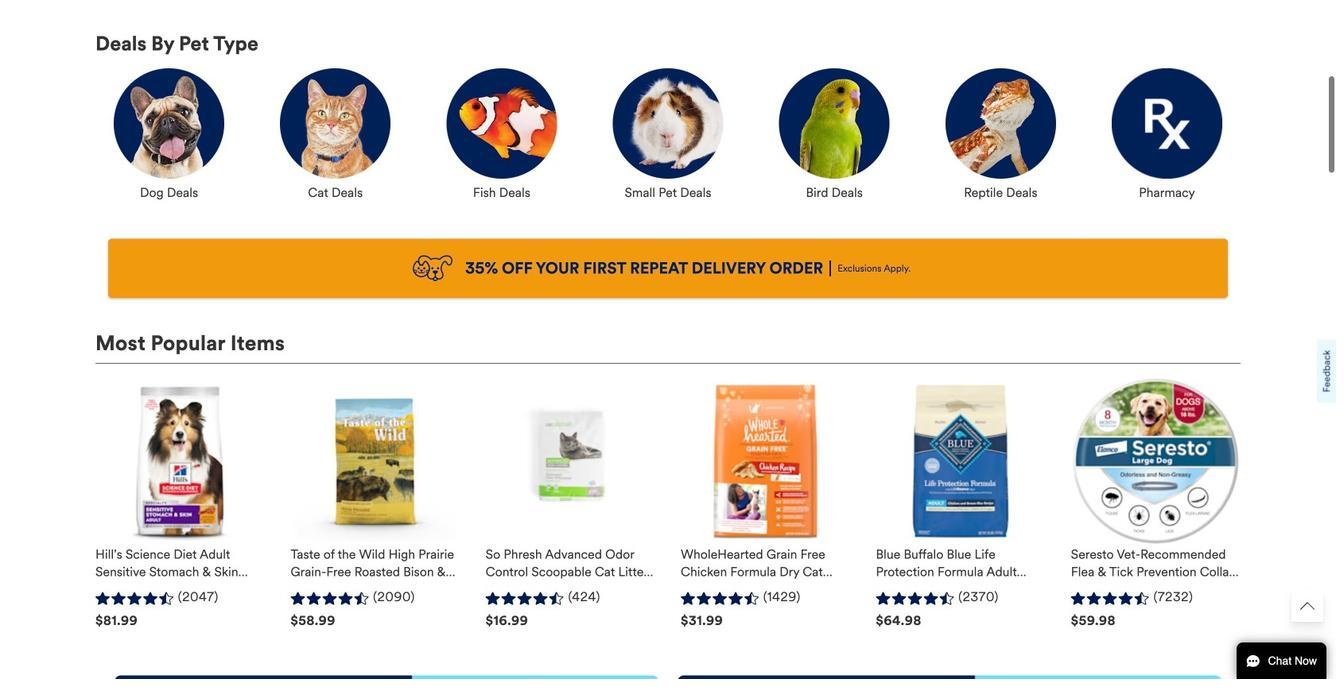 Task type: describe. For each thing, give the bounding box(es) containing it.
small pet deals image
[[613, 68, 723, 179]]

scroll to top image
[[1300, 600, 1315, 614]]

cat deals image
[[280, 68, 391, 179]]

fish deals image
[[446, 68, 557, 179]]

dog deals image
[[114, 68, 224, 179]]

pet pharmacy image
[[1112, 68, 1222, 179]]



Task type: locate. For each thing, give the bounding box(es) containing it.
reptile deals image
[[945, 68, 1056, 179]]

bird deals image
[[779, 68, 890, 179]]



Task type: vqa. For each thing, say whether or not it's contained in the screenshot.
snapshot
no



